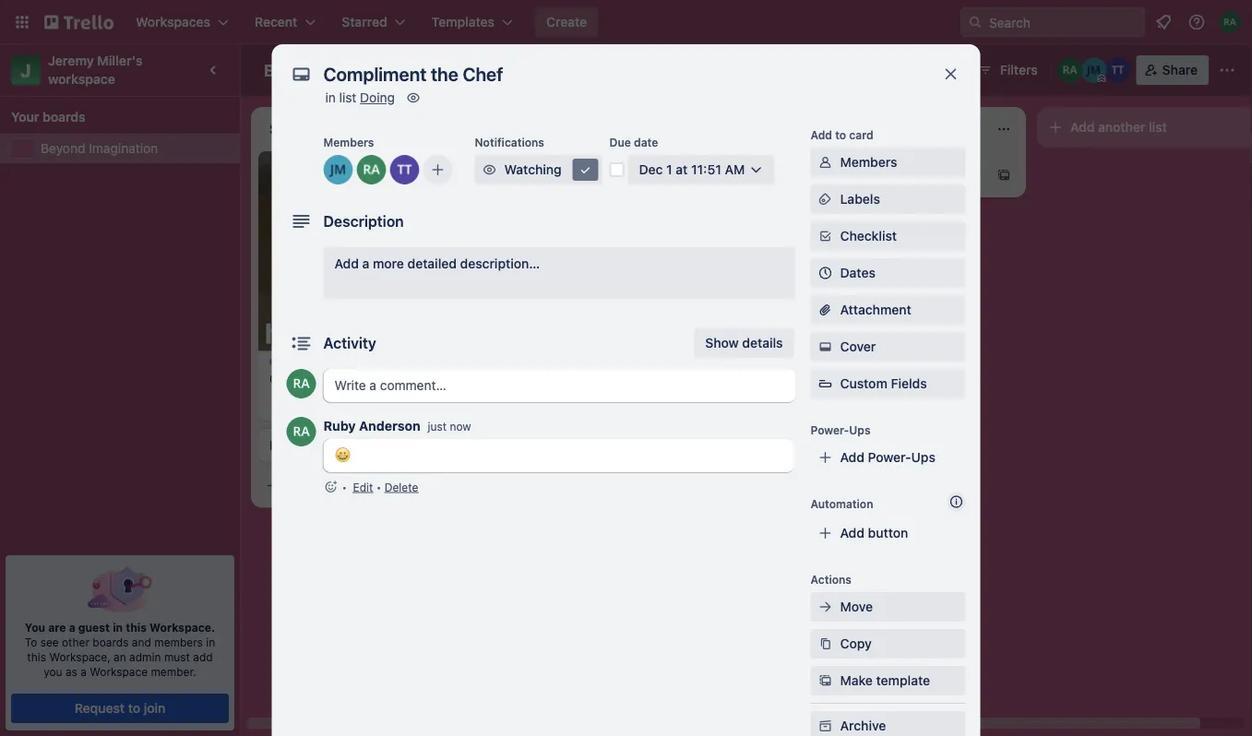 Task type: describe. For each thing, give the bounding box(es) containing it.
miller's
[[97, 53, 143, 68]]

beyond inside board name text field
[[264, 60, 324, 80]]

an
[[114, 651, 126, 664]]

automation image
[[940, 55, 965, 81]]

list inside button
[[1149, 120, 1167, 135]]

1 vertical spatial jeremy miller (jeremymiller198) image
[[702, 233, 724, 255]]

0 horizontal spatial beyond imagination
[[41, 141, 158, 156]]

terry turtle (terryturtle) image
[[1106, 57, 1131, 83]]

1 vertical spatial in
[[113, 621, 123, 634]]

beyond imagination inside board name text field
[[264, 60, 421, 80]]

show details link
[[695, 329, 794, 358]]

color: bold red, title: "thoughts" element
[[532, 159, 583, 173]]

sm image right doing link
[[404, 89, 423, 107]]

filters
[[1000, 62, 1038, 78]]

edit link
[[353, 481, 373, 494]]

members
[[154, 636, 203, 649]]

add another list
[[1071, 120, 1167, 135]]

due date
[[610, 136, 658, 149]]

add left 'more' on the left of the page
[[335, 256, 359, 271]]

1 horizontal spatial terry turtle (terryturtle) image
[[465, 392, 487, 414]]

meeting
[[315, 437, 363, 453]]

you are a guest in this workspace. to see other boards and members in this workspace, an admin must add you as a workspace member.
[[25, 621, 215, 679]]

are
[[48, 621, 66, 634]]

your boards with 1 items element
[[11, 106, 220, 128]]

add a more detailed description… link
[[324, 247, 796, 299]]

•
[[376, 481, 382, 494]]

move link
[[811, 593, 966, 622]]

add power-ups link
[[811, 443, 966, 473]]

admin
[[129, 651, 161, 664]]

template
[[877, 673, 931, 689]]

labels link
[[811, 185, 966, 214]]

delete
[[385, 481, 419, 494]]

make
[[841, 673, 873, 689]]

workspace,
[[49, 651, 111, 664]]

just now link
[[428, 420, 471, 433]]

dates button
[[811, 258, 966, 288]]

0 vertical spatial jeremy miller (jeremymiller198) image
[[324, 155, 353, 185]]

kickoff meeting
[[270, 437, 363, 453]]

make template
[[841, 673, 931, 689]]

custom fields
[[841, 376, 927, 391]]

at
[[676, 162, 688, 177]]

watching
[[504, 162, 562, 177]]

share button
[[1137, 55, 1209, 85]]

2 vertical spatial in
[[206, 636, 215, 649]]

date
[[634, 136, 658, 149]]

just
[[428, 420, 447, 433]]

sm image for copy
[[817, 635, 835, 654]]

add up members link
[[811, 128, 833, 141]]

add to card
[[811, 128, 874, 141]]

as
[[66, 666, 77, 679]]

sm image for members
[[817, 153, 835, 172]]

copy
[[841, 637, 872, 652]]

j
[[21, 59, 31, 81]]

1 inside option
[[578, 237, 583, 250]]

1 right dec 1
[[614, 237, 619, 250]]

ups inside add power-ups link
[[912, 450, 936, 465]]

custom
[[841, 376, 888, 391]]

add inside button
[[1071, 120, 1095, 135]]

kickoff
[[270, 437, 311, 453]]

1 vertical spatial ruby anderson (rubyanderson7) image
[[287, 369, 316, 399]]

0 vertical spatial add a card button
[[783, 161, 990, 190]]

0 vertical spatial card
[[850, 128, 874, 141]]

now
[[450, 420, 471, 433]]

members link
[[811, 148, 966, 177]]

2 vertical spatial ruby anderson (rubyanderson7) image
[[287, 417, 316, 447]]

workspace
[[48, 72, 115, 87]]

2 horizontal spatial ruby anderson (rubyanderson7) image
[[1058, 57, 1083, 83]]

create for create
[[547, 14, 587, 30]]

create button
[[535, 7, 598, 37]]

sm image for watching
[[480, 161, 499, 179]]

open information menu image
[[1188, 13, 1207, 31]]

dec 1 at 11:51 am button
[[628, 155, 775, 185]]

0 vertical spatial boards
[[42, 109, 86, 125]]

ruby
[[324, 419, 356, 434]]

add down power-ups
[[841, 450, 865, 465]]

add down the add to card
[[812, 168, 837, 183]]

add down automation
[[841, 526, 865, 541]]

anderson
[[359, 419, 421, 434]]

create for create instagram
[[270, 371, 309, 386]]

thoughts thinking
[[532, 160, 583, 186]]

sm image for cover
[[817, 338, 835, 356]]

cover
[[841, 339, 876, 354]]

color: purple, title: none image
[[270, 359, 306, 366]]

details
[[743, 336, 783, 351]]

sm image left mark due date as complete checkbox at top left
[[576, 161, 595, 179]]

description
[[324, 213, 404, 230]]

Mark due date as complete checkbox
[[610, 162, 625, 177]]

move
[[841, 600, 873, 615]]

show details
[[706, 336, 783, 351]]

you
[[25, 621, 45, 634]]

description…
[[460, 256, 540, 271]]

show menu image
[[1219, 61, 1237, 79]]

Dec 1 checkbox
[[532, 233, 588, 255]]

dates
[[841, 265, 876, 281]]

your boards
[[11, 109, 86, 125]]

button
[[868, 526, 909, 541]]

copy link
[[811, 630, 966, 659]]

cover link
[[811, 332, 966, 362]]

request to join button
[[11, 694, 229, 724]]

share
[[1163, 62, 1198, 78]]



Task type: vqa. For each thing, say whether or not it's contained in the screenshot.
•
yes



Task type: locate. For each thing, give the bounding box(es) containing it.
sm image inside labels link
[[817, 190, 835, 209]]

create from template… image
[[997, 168, 1012, 183]]

archive
[[841, 719, 887, 734]]

1 vertical spatial power-
[[868, 450, 912, 465]]

thinking link
[[532, 170, 746, 188]]

0 vertical spatial members
[[324, 136, 374, 149]]

join
[[144, 701, 166, 716]]

activity
[[324, 335, 377, 352]]

beyond
[[264, 60, 324, 80], [41, 141, 85, 156]]

Write a comment text field
[[324, 369, 796, 402]]

sm image for labels
[[817, 190, 835, 209]]

1 horizontal spatial power-
[[868, 450, 912, 465]]

star or unstar board image
[[442, 63, 456, 78]]

due
[[610, 136, 631, 149]]

doing link
[[360, 90, 395, 105]]

2 vertical spatial terry turtle (terryturtle) image
[[465, 392, 487, 414]]

request to join
[[75, 701, 166, 716]]

1 vertical spatial to
[[128, 701, 140, 716]]

0 horizontal spatial in
[[113, 621, 123, 634]]

sm image left labels
[[817, 190, 835, 209]]

ruby anderson (rubyanderson7) image down color: purple, title: none icon
[[287, 369, 316, 399]]

sm image inside checklist link
[[817, 227, 835, 246]]

filters button
[[973, 55, 1044, 85]]

boards up the an
[[93, 636, 129, 649]]

jeremy miller (jeremymiller198) image up description
[[324, 155, 353, 185]]

a right as
[[81, 666, 87, 679]]

1 inside button
[[667, 162, 673, 177]]

thoughts
[[532, 160, 583, 173]]

a up labels
[[840, 168, 847, 183]]

more
[[373, 256, 404, 271]]

dec inside option
[[554, 237, 574, 250]]

beyond imagination link
[[41, 139, 229, 158]]

2 horizontal spatial in
[[325, 90, 336, 105]]

kickoff meeting link
[[270, 436, 484, 455]]

0 horizontal spatial add a card
[[288, 478, 354, 493]]

sm image inside make template link
[[817, 672, 835, 691]]

1 horizontal spatial boards
[[93, 636, 129, 649]]

0 horizontal spatial members
[[324, 136, 374, 149]]

jeremy miller's workspace
[[48, 53, 146, 87]]

beyond imagination
[[264, 60, 421, 80], [41, 141, 158, 156]]

to inside request to join button
[[128, 701, 140, 716]]

1 horizontal spatial this
[[126, 621, 147, 634]]

0 horizontal spatial beyond
[[41, 141, 85, 156]]

imagination up doing link
[[328, 60, 421, 80]]

1 down "create instagram"
[[318, 396, 323, 409]]

dec 1
[[554, 237, 583, 250]]

0 vertical spatial beyond
[[264, 60, 324, 80]]

thinking
[[532, 171, 583, 186]]

dec 1 at 11:51 am
[[639, 162, 745, 177]]

beyond imagination up in list doing
[[264, 60, 421, 80]]

search image
[[968, 15, 983, 30]]

dec for dec 1 at 11:51 am
[[639, 162, 663, 177]]

this up and
[[126, 621, 147, 634]]

sm image left copy
[[817, 635, 835, 654]]

this down to
[[27, 651, 46, 664]]

watching button
[[475, 155, 602, 185]]

detailed
[[408, 256, 457, 271]]

request
[[75, 701, 125, 716]]

to left join
[[128, 701, 140, 716]]

add power-ups
[[841, 450, 936, 465]]

add
[[1071, 120, 1095, 135], [811, 128, 833, 141], [812, 168, 837, 183], [335, 256, 359, 271], [841, 450, 865, 465], [288, 478, 312, 493], [841, 526, 865, 541]]

sm image for make template
[[817, 672, 835, 691]]

boards right your
[[42, 109, 86, 125]]

1 horizontal spatial in
[[206, 636, 215, 649]]

dec down date
[[639, 162, 663, 177]]

0 vertical spatial ruby anderson (rubyanderson7) image
[[1219, 11, 1242, 33]]

1 left at
[[667, 162, 673, 177]]

0 vertical spatial to
[[836, 128, 847, 141]]

0 vertical spatial in
[[325, 90, 336, 105]]

ruby anderson (rubyanderson7) image left terry turtle (terryturtle) image
[[1058, 57, 1083, 83]]

1 horizontal spatial jeremy miller (jeremymiller198) image
[[702, 233, 724, 255]]

Search field
[[983, 8, 1145, 36]]

power-ups
[[811, 424, 871, 437]]

1 vertical spatial dec
[[554, 237, 574, 250]]

sm image down the add to card
[[817, 153, 835, 172]]

sm image for move
[[817, 598, 835, 617]]

in right guest at left bottom
[[113, 621, 123, 634]]

card down grinning icon
[[326, 478, 354, 493]]

imagination down your boards with 1 items element
[[89, 141, 158, 156]]

sm image
[[404, 89, 423, 107], [817, 153, 835, 172], [817, 227, 835, 246], [817, 598, 835, 617], [817, 717, 835, 736]]

archive link
[[811, 712, 966, 737]]

sm image down the actions
[[817, 598, 835, 617]]

dec inside button
[[639, 162, 663, 177]]

card up labels
[[851, 168, 878, 183]]

dec down thinking
[[554, 237, 574, 250]]

0 horizontal spatial ups
[[850, 424, 871, 437]]

member.
[[151, 666, 196, 679]]

1 horizontal spatial beyond
[[264, 60, 324, 80]]

ruby anderson (rubyanderson7) image
[[1219, 11, 1242, 33], [287, 369, 316, 399], [287, 417, 316, 447]]

boards
[[42, 109, 86, 125], [93, 636, 129, 649]]

1 vertical spatial create
[[270, 371, 309, 386]]

this
[[126, 621, 147, 634], [27, 651, 46, 664]]

sm image down notifications
[[480, 161, 499, 179]]

1 vertical spatial ruby anderson (rubyanderson7) image
[[357, 155, 386, 185]]

sm image inside members link
[[817, 153, 835, 172]]

1 vertical spatial terry turtle (terryturtle) image
[[676, 233, 698, 255]]

board image
[[512, 62, 527, 77]]

1 horizontal spatial imagination
[[328, 60, 421, 80]]

create instagram link
[[270, 370, 484, 388]]

a left 'more' on the left of the page
[[362, 256, 370, 271]]

add
[[193, 651, 213, 664]]

imagination inside board name text field
[[328, 60, 421, 80]]

to for card
[[836, 128, 847, 141]]

delete link
[[385, 481, 419, 494]]

must
[[164, 651, 190, 664]]

1 vertical spatial members
[[841, 155, 898, 170]]

in list doing
[[325, 90, 395, 105]]

ruby anderson (rubyanderson7) image
[[1058, 57, 1083, 83], [357, 155, 386, 185], [727, 233, 750, 255]]

doing
[[360, 90, 395, 105]]

1 horizontal spatial dec
[[639, 162, 663, 177]]

1 vertical spatial boards
[[93, 636, 129, 649]]

0 notifications image
[[1153, 11, 1175, 33]]

list right another
[[1149, 120, 1167, 135]]

add button
[[841, 526, 909, 541]]

0 vertical spatial terry turtle (terryturtle) image
[[390, 155, 420, 185]]

0 vertical spatial ruby anderson (rubyanderson7) image
[[1058, 57, 1083, 83]]

create
[[547, 14, 587, 30], [270, 371, 309, 386]]

add a card down grinning icon
[[288, 478, 354, 493]]

0 vertical spatial beyond imagination
[[264, 60, 421, 80]]

1
[[667, 162, 673, 177], [578, 237, 583, 250], [614, 237, 619, 250], [318, 396, 323, 409], [354, 396, 359, 409]]

add a card up labels
[[812, 168, 878, 183]]

fields
[[891, 376, 927, 391]]

sm image for archive
[[817, 717, 835, 736]]

add left add reaction icon
[[288, 478, 312, 493]]

0 horizontal spatial power-
[[811, 424, 850, 437]]

0 horizontal spatial jeremy miller (jeremymiller198) image
[[324, 155, 353, 185]]

0 horizontal spatial terry turtle (terryturtle) image
[[390, 155, 420, 185]]

imagination inside beyond imagination link
[[89, 141, 158, 156]]

11:51
[[691, 162, 722, 177]]

0 horizontal spatial ruby anderson (rubyanderson7) image
[[357, 155, 386, 185]]

sm image inside the archive link
[[817, 717, 835, 736]]

1 down thinking
[[578, 237, 583, 250]]

create inside the create instagram link
[[270, 371, 309, 386]]

Board name text field
[[255, 55, 431, 85]]

1 horizontal spatial add a card button
[[783, 161, 990, 190]]

back to home image
[[44, 7, 114, 37]]

jeremy miller (jeremymiller198) image
[[324, 155, 353, 185], [702, 233, 724, 255]]

ruby anderson (rubyanderson7) image right open information menu icon
[[1219, 11, 1242, 33]]

terry turtle (terryturtle) image left add members to card image
[[390, 155, 420, 185]]

a right are
[[69, 621, 75, 634]]

1 vertical spatial beyond
[[41, 141, 85, 156]]

0 vertical spatial create
[[547, 14, 587, 30]]

0 horizontal spatial to
[[128, 701, 140, 716]]

members down in list doing
[[324, 136, 374, 149]]

0 vertical spatial ups
[[850, 424, 871, 437]]

primary element
[[0, 0, 1253, 44]]

ruby anderson (rubyanderson7) image down am
[[727, 233, 750, 255]]

another
[[1099, 120, 1146, 135]]

ups
[[850, 424, 871, 437], [912, 450, 936, 465]]

1 vertical spatial imagination
[[89, 141, 158, 156]]

am
[[725, 162, 745, 177]]

edit • delete
[[353, 481, 419, 494]]

0 horizontal spatial add a card button
[[258, 471, 465, 501]]

power- down power-ups
[[868, 450, 912, 465]]

members up labels
[[841, 155, 898, 170]]

create inside create button
[[547, 14, 587, 30]]

sm image for checklist
[[817, 227, 835, 246]]

0 vertical spatial this
[[126, 621, 147, 634]]

dec for dec 1
[[554, 237, 574, 250]]

ruby anderson (rubyanderson7) image left ruby
[[287, 417, 316, 447]]

make template link
[[811, 667, 966, 696]]

terry turtle (terryturtle) image
[[390, 155, 420, 185], [676, 233, 698, 255], [465, 392, 487, 414]]

ruby anderson (rubyanderson7) image up description
[[357, 155, 386, 185]]

attachment button
[[811, 295, 966, 325]]

1 vertical spatial this
[[27, 651, 46, 664]]

show
[[706, 336, 739, 351]]

add another list button
[[1038, 107, 1253, 148]]

create instagram
[[270, 371, 372, 386]]

in up add
[[206, 636, 215, 649]]

0 vertical spatial power-
[[811, 424, 850, 437]]

ups up add power-ups
[[850, 424, 871, 437]]

other
[[62, 636, 90, 649]]

0 horizontal spatial dec
[[554, 237, 574, 250]]

1 horizontal spatial ups
[[912, 450, 936, 465]]

1 vertical spatial add a card
[[288, 478, 354, 493]]

0 horizontal spatial create
[[270, 371, 309, 386]]

terry turtle (terryturtle) image down at
[[676, 233, 698, 255]]

0 horizontal spatial imagination
[[89, 141, 158, 156]]

0 vertical spatial add a card
[[812, 168, 878, 183]]

grinning image
[[335, 447, 351, 463]]

1 vertical spatial list
[[1149, 120, 1167, 135]]

2 vertical spatial ruby anderson (rubyanderson7) image
[[727, 233, 750, 255]]

1 horizontal spatial ruby anderson (rubyanderson7) image
[[727, 233, 750, 255]]

0 vertical spatial imagination
[[328, 60, 421, 80]]

sm image left checklist
[[817, 227, 835, 246]]

sm image inside 'copy' link
[[817, 635, 835, 654]]

workspace.
[[150, 621, 215, 634]]

imagination
[[328, 60, 421, 80], [89, 141, 158, 156]]

2 vertical spatial card
[[326, 478, 354, 493]]

notifications
[[475, 136, 545, 149]]

add reaction image
[[324, 478, 338, 497]]

0 vertical spatial list
[[339, 90, 357, 105]]

power- down custom
[[811, 424, 850, 437]]

your
[[11, 109, 39, 125]]

add left another
[[1071, 120, 1095, 135]]

card up members link
[[850, 128, 874, 141]]

1 horizontal spatial list
[[1149, 120, 1167, 135]]

list down board name text field
[[339, 90, 357, 105]]

1 horizontal spatial to
[[836, 128, 847, 141]]

0 horizontal spatial list
[[339, 90, 357, 105]]

1 horizontal spatial create
[[547, 14, 587, 30]]

0 horizontal spatial boards
[[42, 109, 86, 125]]

and
[[132, 636, 151, 649]]

2 horizontal spatial terry turtle (terryturtle) image
[[676, 233, 698, 255]]

sm image left make
[[817, 672, 835, 691]]

a left add reaction icon
[[316, 478, 323, 493]]

1 vertical spatial card
[[851, 168, 878, 183]]

checklist
[[841, 228, 897, 244]]

jeremy miller (jeremymiller198) image down 11:51
[[702, 233, 724, 255]]

1 down instagram at the left
[[354, 396, 359, 409]]

1 vertical spatial ups
[[912, 450, 936, 465]]

labels
[[841, 192, 881, 207]]

beyond imagination down your boards with 1 items element
[[41, 141, 158, 156]]

sm image
[[480, 161, 499, 179], [576, 161, 595, 179], [817, 190, 835, 209], [817, 338, 835, 356], [817, 635, 835, 654], [817, 672, 835, 691]]

a inside add a more detailed description… link
[[362, 256, 370, 271]]

1 vertical spatial beyond imagination
[[41, 141, 158, 156]]

jeremy miller (jeremymiller198) image
[[1082, 57, 1107, 83]]

see
[[40, 636, 59, 649]]

terry turtle (terryturtle) image up now
[[465, 392, 487, 414]]

sm image left archive
[[817, 717, 835, 736]]

1 horizontal spatial add a card
[[812, 168, 878, 183]]

sm image inside cover link
[[817, 338, 835, 356]]

1 vertical spatial add a card button
[[258, 471, 465, 501]]

workspace visible image
[[475, 63, 490, 78]]

ruby anderson just now
[[324, 419, 471, 434]]

0 horizontal spatial this
[[27, 651, 46, 664]]

add button button
[[811, 519, 966, 548]]

sm image inside move link
[[817, 598, 835, 617]]

workspace
[[90, 666, 148, 679]]

sm image left cover
[[817, 338, 835, 356]]

add members to card image
[[431, 161, 445, 179]]

0 vertical spatial dec
[[639, 162, 663, 177]]

guest
[[78, 621, 110, 634]]

you
[[44, 666, 62, 679]]

None text field
[[314, 57, 924, 90]]

checklist link
[[811, 222, 966, 251]]

1 horizontal spatial members
[[841, 155, 898, 170]]

to up members link
[[836, 128, 847, 141]]

ups down fields
[[912, 450, 936, 465]]

1 horizontal spatial beyond imagination
[[264, 60, 421, 80]]

in down board name text field
[[325, 90, 336, 105]]

boards inside you are a guest in this workspace. to see other boards and members in this workspace, an admin must add you as a workspace member.
[[93, 636, 129, 649]]

attachment
[[841, 302, 912, 318]]

to for join
[[128, 701, 140, 716]]

custom fields button
[[811, 375, 966, 393]]



